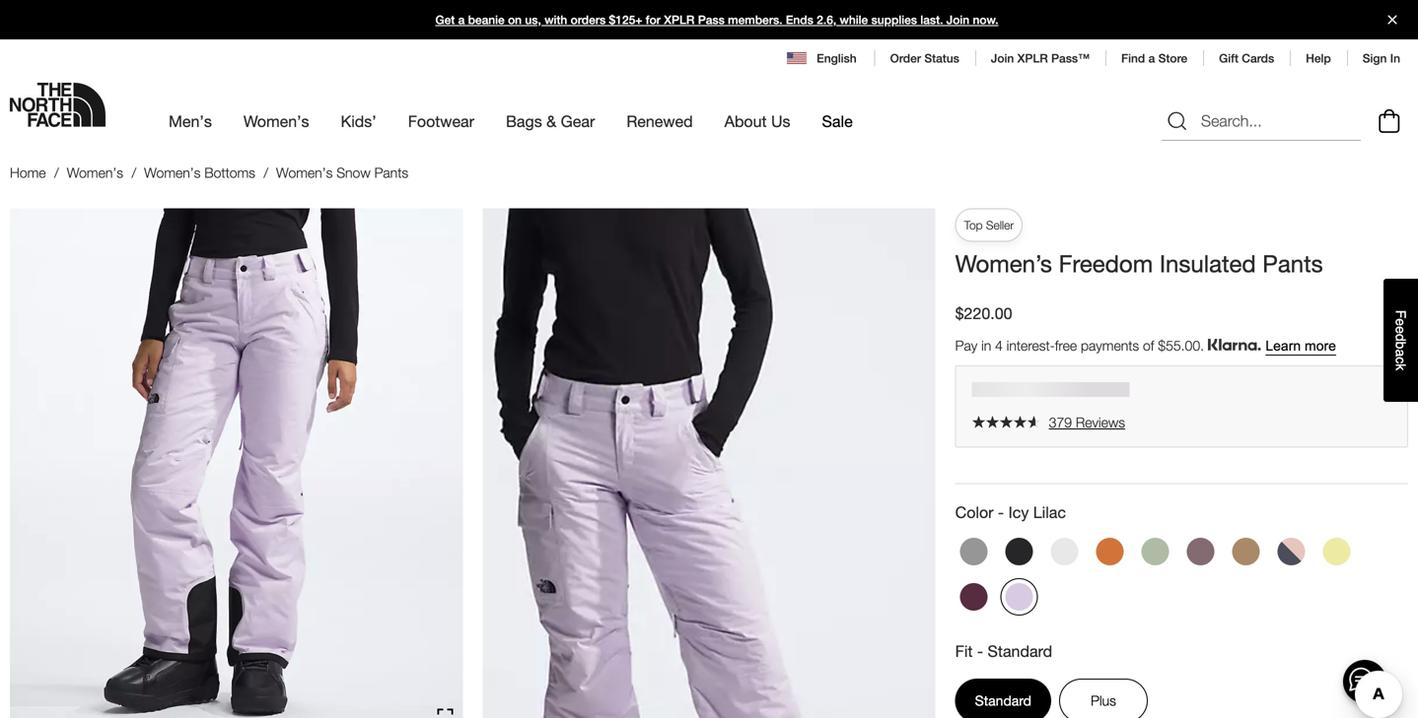Task type: vqa. For each thing, say whether or not it's contained in the screenshot.
Men's link
yes



Task type: describe. For each thing, give the bounding box(es) containing it.
learn
[[1266, 339, 1301, 354]]

last.
[[920, 13, 943, 27]]

color
[[955, 503, 994, 522]]

on
[[508, 13, 522, 27]]

xplr inside get a beanie on us, with orders $125+ for xplr pass members. ends 2.6, while supplies last. join now. link
[[664, 13, 695, 27]]

women's
[[955, 250, 1052, 278]]

order status link
[[890, 51, 959, 65]]

379
[[1049, 414, 1072, 431]]

c
[[1393, 357, 1409, 364]]

join xplr pass™ link
[[991, 51, 1090, 65]]

$55.00.
[[1158, 338, 1204, 354]]

fit - standard
[[955, 642, 1052, 661]]

lilac
[[1033, 503, 1066, 522]]

orders
[[571, 13, 606, 27]]

a for find
[[1148, 51, 1155, 65]]

1 horizontal spatial join
[[991, 51, 1014, 65]]

fit
[[955, 642, 973, 661]]

f e e d b a c k button
[[1384, 279, 1418, 402]]

us
[[771, 112, 790, 131]]

0 horizontal spatial join
[[947, 13, 970, 27]]

reviews
[[1076, 414, 1125, 431]]

women's freedom insulated pants
[[955, 250, 1323, 278]]

home / women's / women's bottoms / women's snow pants
[[10, 165, 412, 181]]

Boysenberry radio
[[955, 579, 993, 616]]

sign
[[1363, 51, 1387, 65]]

status
[[924, 51, 959, 65]]

$125+
[[609, 13, 642, 27]]

b
[[1393, 342, 1409, 350]]

order status
[[890, 51, 959, 65]]

footwear link
[[408, 95, 474, 148]]

of
[[1143, 338, 1154, 354]]

0 vertical spatial pants
[[374, 165, 408, 181]]

now.
[[973, 13, 998, 27]]

english
[[817, 51, 857, 65]]

tnf black image
[[1006, 538, 1033, 566]]

the north face home page image
[[10, 83, 106, 127]]

search all image
[[1166, 110, 1189, 133]]

renewed link
[[627, 95, 693, 148]]

in
[[1390, 51, 1400, 65]]

pass™
[[1051, 51, 1090, 65]]

Fawn Grey Snake Charmer Print radio
[[1182, 533, 1220, 571]]

home
[[10, 165, 46, 181]]

beanie
[[468, 13, 505, 27]]

find a store
[[1121, 51, 1188, 65]]

a inside f e e d b a c k button
[[1393, 350, 1409, 357]]

f
[[1393, 310, 1409, 319]]

379 reviews link
[[972, 414, 1391, 431]]

view cart image
[[1374, 107, 1405, 136]]

get a beanie on us, with orders $125+ for xplr pass members. ends 2.6, while supplies last. join now. link
[[0, 0, 1418, 39]]

standard inside button
[[975, 693, 1032, 709]]

plus button
[[1059, 679, 1148, 719]]

interest-
[[1007, 338, 1055, 354]]

sale
[[822, 112, 853, 131]]

kids'
[[341, 112, 376, 131]]

learn more button
[[1266, 339, 1336, 355]]

women's right 'home' link
[[67, 165, 123, 181]]

while
[[840, 13, 868, 27]]

Gardenia White radio
[[1046, 533, 1083, 571]]

Sun Sprite radio
[[1318, 533, 1356, 571]]

a for get
[[458, 13, 465, 27]]

gear
[[561, 112, 595, 131]]

women's bottoms link
[[144, 165, 255, 181]]

insulated
[[1160, 250, 1256, 278]]

seller
[[986, 218, 1014, 232]]

almond butter image
[[1232, 538, 1260, 566]]

help
[[1306, 51, 1331, 65]]

- for color
[[998, 503, 1004, 522]]

more
[[1305, 339, 1336, 354]]

members.
[[728, 13, 783, 27]]

Almond Butter radio
[[1227, 533, 1265, 571]]

help link
[[1306, 51, 1331, 65]]

footwear
[[408, 112, 474, 131]]

kids' link
[[341, 95, 376, 148]]

3 / from the left
[[264, 165, 268, 181]]

misty sage image
[[1142, 538, 1169, 566]]

learn more
[[1266, 339, 1336, 354]]

get a beanie on us, with orders $125+ for xplr pass members. ends 2.6, while supplies last. join now.
[[435, 13, 998, 27]]

top seller
[[964, 218, 1014, 232]]

gift cards link
[[1219, 51, 1274, 65]]

fawn grey snake charmer print image
[[1187, 538, 1215, 566]]

- for fit
[[977, 642, 983, 661]]

gardenia white image
[[1051, 538, 1079, 566]]

1 horizontal spatial xplr
[[1017, 51, 1048, 65]]



Task type: locate. For each thing, give the bounding box(es) containing it.
0 horizontal spatial /
[[54, 165, 59, 181]]

pay in 4 interest-free payments of $55.00.
[[955, 338, 1208, 354]]

order
[[890, 51, 921, 65]]

close image
[[1380, 15, 1405, 24]]

freedom
[[1059, 250, 1153, 278]]

0 vertical spatial xplr
[[664, 13, 695, 27]]

-
[[998, 503, 1004, 522], [977, 642, 983, 661]]

payments
[[1081, 338, 1139, 354]]

color option group
[[955, 533, 1408, 624]]

0 horizontal spatial pants
[[374, 165, 408, 181]]

/
[[54, 165, 59, 181], [132, 165, 136, 181], [264, 165, 268, 181]]

1 / from the left
[[54, 165, 59, 181]]

english link
[[787, 49, 859, 67]]

sale link
[[822, 95, 853, 148]]

gift
[[1219, 51, 1239, 65]]

TNF Black radio
[[1001, 533, 1038, 571]]

0 vertical spatial -
[[998, 503, 1004, 522]]

a up 'k'
[[1393, 350, 1409, 357]]

0 horizontal spatial -
[[977, 642, 983, 661]]

/ left 'women's bottoms' link
[[132, 165, 136, 181]]

store
[[1158, 51, 1188, 65]]

open full screen image
[[437, 710, 453, 719]]

plus
[[1091, 693, 1116, 709]]

1 horizontal spatial -
[[998, 503, 1004, 522]]

sign in button
[[1363, 51, 1400, 65]]

4
[[995, 338, 1003, 354]]

standard down fit - standard
[[975, 693, 1032, 709]]

for
[[646, 13, 661, 27]]

a inside get a beanie on us, with orders $125+ for xplr pass members. ends 2.6, while supplies last. join now. link
[[458, 13, 465, 27]]

supplies
[[871, 13, 917, 27]]

0 vertical spatial standard
[[988, 642, 1052, 661]]

a right get
[[458, 13, 465, 27]]

color - icy lilac
[[955, 503, 1066, 522]]

bags
[[506, 112, 542, 131]]

gift cards
[[1219, 51, 1274, 65]]

1 vertical spatial pants
[[1263, 250, 1323, 278]]

e up the d
[[1393, 319, 1409, 327]]

e
[[1393, 319, 1409, 327], [1393, 327, 1409, 334]]

standard button
[[955, 679, 1051, 719]]

0 horizontal spatial xplr
[[664, 13, 695, 27]]

snow
[[336, 165, 371, 181]]

boysenberry image
[[960, 584, 988, 611]]

sign in
[[1363, 51, 1400, 65]]

e up b
[[1393, 327, 1409, 334]]

2.6,
[[817, 13, 836, 27]]

women's link
[[243, 95, 309, 148], [67, 165, 123, 181]]

0 vertical spatial join
[[947, 13, 970, 27]]

ends
[[786, 13, 813, 27]]

$220.00
[[955, 304, 1012, 323]]

0 vertical spatial women's link
[[243, 95, 309, 148]]

standard up standard button
[[988, 642, 1052, 661]]

1 vertical spatial join
[[991, 51, 1014, 65]]

1 vertical spatial a
[[1148, 51, 1155, 65]]

women's link up bottoms
[[243, 95, 309, 148]]

f e e d b a c k
[[1393, 310, 1409, 371]]

0 horizontal spatial women's link
[[67, 165, 123, 181]]

Misty Sage radio
[[1137, 533, 1174, 571]]

1 vertical spatial women's link
[[67, 165, 123, 181]]

cards
[[1242, 51, 1274, 65]]

2 / from the left
[[132, 165, 136, 181]]

1 vertical spatial xplr
[[1017, 51, 1048, 65]]

2 horizontal spatial a
[[1393, 350, 1409, 357]]

0 vertical spatial a
[[458, 13, 465, 27]]

free
[[1055, 338, 1077, 354]]

1 horizontal spatial a
[[1148, 51, 1155, 65]]

about us
[[724, 112, 790, 131]]

TNF Medium Grey Heather radio
[[955, 533, 993, 571]]

tnf medium grey heather image
[[960, 538, 988, 566]]

d
[[1393, 334, 1409, 342]]

1 horizontal spatial women's link
[[243, 95, 309, 148]]

xplr left pass™
[[1017, 51, 1048, 65]]

klarna image
[[1208, 339, 1261, 351]]

men's link
[[169, 95, 212, 148]]

icy lilac image
[[1006, 584, 1033, 611]]

pay
[[955, 338, 978, 354]]

icy
[[1008, 503, 1029, 522]]

about us link
[[724, 95, 790, 148]]

home link
[[10, 165, 46, 181]]

get
[[435, 13, 455, 27]]

in
[[981, 338, 991, 354]]

bottoms
[[204, 165, 255, 181]]

women's left snow
[[276, 165, 333, 181]]

xplr
[[664, 13, 695, 27], [1017, 51, 1048, 65]]

1 e from the top
[[1393, 319, 1409, 327]]

1 horizontal spatial /
[[132, 165, 136, 181]]

&
[[546, 112, 556, 131]]

about
[[724, 112, 767, 131]]

2 e from the top
[[1393, 327, 1409, 334]]

pass
[[698, 13, 725, 27]]

a
[[458, 13, 465, 27], [1148, 51, 1155, 65], [1393, 350, 1409, 357]]

Icy Lilac radio
[[1001, 579, 1038, 616]]

/ right 'home' link
[[54, 165, 59, 181]]

Search search field
[[1162, 102, 1361, 141]]

0 horizontal spatial a
[[458, 13, 465, 27]]

xplr right for
[[664, 13, 695, 27]]

men's
[[169, 112, 212, 131]]

find
[[1121, 51, 1145, 65]]

Mandarin radio
[[1091, 533, 1129, 571]]

pink moss faded dye camo print image
[[1278, 538, 1305, 566]]

2 vertical spatial a
[[1393, 350, 1409, 357]]

sun sprite image
[[1323, 538, 1351, 566]]

pants right snow
[[374, 165, 408, 181]]

2 horizontal spatial /
[[264, 165, 268, 181]]

join
[[947, 13, 970, 27], [991, 51, 1014, 65]]

pants up learn more
[[1263, 250, 1323, 278]]

women's up bottoms
[[243, 112, 309, 131]]

379 reviews
[[1049, 414, 1125, 431]]

/ right bottoms
[[264, 165, 268, 181]]

join down now.
[[991, 51, 1014, 65]]

us,
[[525, 13, 541, 27]]

1 vertical spatial -
[[977, 642, 983, 661]]

find a store link
[[1121, 51, 1188, 65]]

a right find
[[1148, 51, 1155, 65]]

- right fit
[[977, 642, 983, 661]]

pants
[[374, 165, 408, 181], [1263, 250, 1323, 278]]

k
[[1393, 364, 1409, 371]]

1 horizontal spatial pants
[[1263, 250, 1323, 278]]

top
[[964, 218, 983, 232]]

bags & gear link
[[506, 95, 595, 148]]

Pink Moss Faded Dye Camo Print radio
[[1273, 533, 1310, 571]]

women's link right 'home' link
[[67, 165, 123, 181]]

women's down men's "link"
[[144, 165, 201, 181]]

- left icy at the bottom of the page
[[998, 503, 1004, 522]]

join right last.
[[947, 13, 970, 27]]

bags & gear
[[506, 112, 595, 131]]

mandarin image
[[1096, 538, 1124, 566]]

1 vertical spatial standard
[[975, 693, 1032, 709]]

renewed
[[627, 112, 693, 131]]

women's
[[243, 112, 309, 131], [67, 165, 123, 181], [144, 165, 201, 181], [276, 165, 333, 181]]



